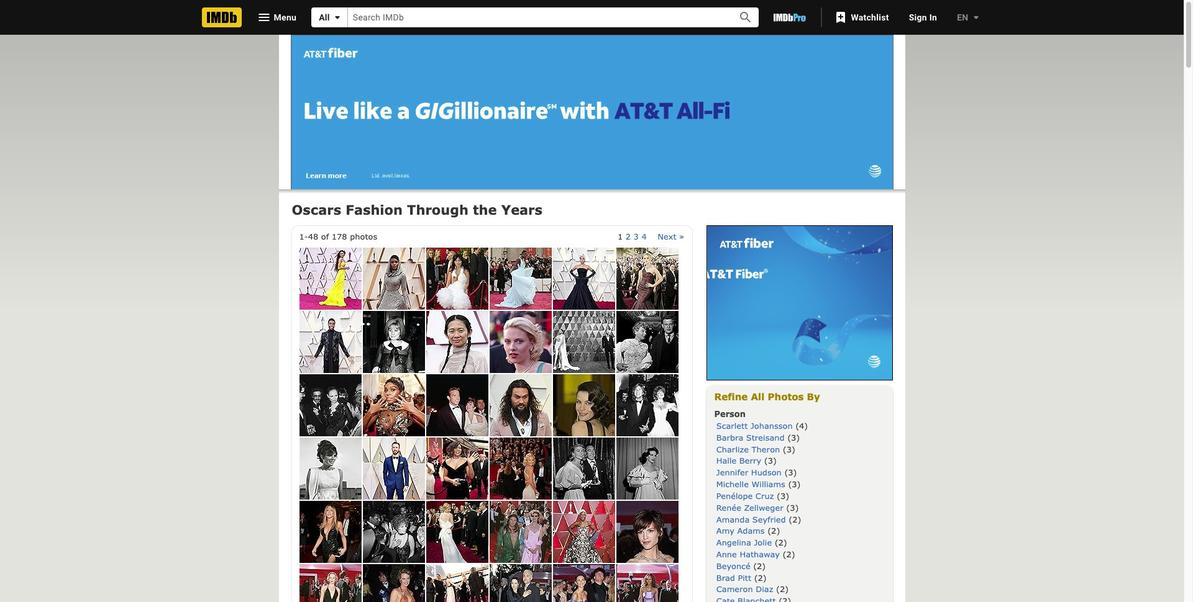 Task type: vqa. For each thing, say whether or not it's contained in the screenshot.


Task type: describe. For each thing, give the bounding box(es) containing it.
refine
[[714, 392, 748, 403]]

angelina
[[716, 538, 751, 548]]

(3) right hudson
[[784, 468, 797, 478]]

4 link
[[642, 232, 647, 242]]

watchlist button
[[827, 6, 899, 29]]

barbra
[[716, 433, 743, 443]]

by
[[807, 392, 820, 403]]

4
[[642, 232, 647, 242]]

chloë sevigny at an event for the 72nd annual academy awards (2000) image
[[299, 565, 361, 603]]

renée zellweger link
[[716, 503, 783, 513]]

scarlett johansson (4) barbra streisand (3) charlize theron (3) halle berry (3) jennifer hudson (3) michelle williams (3) penélope cruz (3) renée zellweger (3) amanda seyfried (2) amy adams (2) angelina jolie (2) anne hathaway (2) beyoncé (2) brad pitt (2) cameron diaz (2)
[[716, 421, 808, 595]]

arrow drop down image
[[330, 10, 345, 25]]

next » link
[[658, 232, 684, 242]]

fashion
[[346, 202, 403, 217]]

watchlist
[[851, 12, 889, 22]]

katharine ross at an event for the 40th annual academy awards (1968) image
[[299, 438, 361, 500]]

chadwick boseman at an event for the oscars (2019) image
[[299, 311, 361, 373]]

hilary swank at an event for the 72nd annual academy awards (2000) image
[[616, 502, 678, 564]]

menu
[[274, 12, 297, 22]]

busy philipps and michelle williams at an event for the oscars (2017) image
[[426, 565, 488, 603]]

brad pitt link
[[716, 573, 751, 583]]

all inside button
[[319, 12, 330, 22]]

cruz
[[756, 491, 774, 501]]

michelle
[[716, 480, 749, 490]]

the
[[473, 202, 497, 217]]

jennifer
[[716, 468, 748, 478]]

amanda seyfried link
[[716, 515, 786, 525]]

3 link
[[634, 232, 639, 242]]

jason momoa at an event for the oscars (2019) image
[[489, 375, 552, 437]]

berry
[[739, 456, 761, 466]]

barbra streisand at an event for the 41st annual academy awards (1969) image
[[363, 311, 425, 373]]

2
[[626, 232, 631, 242]]

(2) right diaz at the bottom of page
[[776, 585, 789, 595]]

(2) right hathaway
[[783, 550, 795, 560]]

2 link
[[626, 232, 631, 242]]

All search field
[[311, 7, 759, 27]]

Search IMDb text field
[[348, 8, 724, 27]]

all button
[[311, 7, 348, 27]]

menu image
[[256, 10, 271, 25]]

zellweger
[[744, 503, 783, 513]]

charlize
[[716, 445, 749, 455]]

pedro almodóvar and penélope cruz at an event for the 72nd annual academy awards (2000) image
[[553, 565, 615, 603]]

amy adams link
[[716, 527, 765, 536]]

barbra streisand at an event for the 40th annual academy awards (1968) image
[[363, 502, 425, 564]]

brad
[[716, 573, 735, 583]]

anne
[[716, 550, 737, 560]]

of
[[321, 232, 329, 242]]

michelle williams link
[[716, 480, 785, 490]]

in
[[929, 12, 937, 22]]

lupita nyong'o image
[[489, 248, 552, 310]]

john legend and chrissy teigen at an event for the oscars (2017) image
[[553, 311, 615, 373]]

janelle monáe at an event for the oscars (2020) image
[[363, 248, 425, 310]]

1 horizontal spatial charlize theron at an event for the 72nd annual academy awards (2000) image
[[489, 438, 552, 500]]

renée
[[716, 503, 741, 513]]

penélope
[[716, 491, 753, 501]]

tyra banks at an event for the 72nd annual academy awards (2000) image
[[616, 565, 678, 603]]

submit search image
[[738, 10, 753, 25]]

oscars fashion through the years
[[292, 202, 543, 217]]

liv tyler at an event for the 76th annual academy awards (2004) image
[[553, 375, 615, 437]]

home image
[[202, 7, 241, 27]]

björk at an event for the 73rd annual academy awards (2001) image
[[426, 248, 488, 310]]

hudson
[[751, 468, 782, 478]]

photos
[[350, 232, 377, 242]]

(3) down (4)
[[787, 433, 800, 443]]

(2) right jolie
[[775, 538, 787, 548]]

anne hathaway link
[[716, 550, 780, 560]]

(3) right theron
[[783, 445, 795, 455]]

(2) down seyfried on the right bottom of the page
[[768, 527, 780, 536]]

(3) right cruz on the bottom right
[[777, 491, 789, 501]]

chris evans at an event for the oscars (2017) image
[[363, 438, 425, 500]]

halle
[[716, 456, 737, 466]]

jolie
[[754, 538, 772, 548]]

cameron
[[716, 585, 753, 595]]

1
[[618, 232, 623, 242]]



Task type: locate. For each thing, give the bounding box(es) containing it.
williams
[[752, 480, 785, 490]]

pitt
[[738, 573, 751, 583]]

natalie wood and warren beatty at an event for the 34th annual academy awards (1962) image
[[426, 375, 488, 437]]

adams
[[737, 527, 765, 536]]

jennifer hudson link
[[716, 468, 782, 478]]

beyoncé
[[716, 562, 750, 572]]

(3) up hudson
[[764, 456, 777, 466]]

penélope cruz link
[[716, 491, 774, 501]]

watchlist image
[[834, 10, 848, 25]]

none field inside all search field
[[348, 8, 724, 27]]

sign in button
[[899, 6, 947, 29]]

(3) right williams
[[788, 480, 801, 490]]

streisand
[[746, 433, 785, 443]]

chloé zhao at an event for the oscars (2021) image
[[426, 311, 488, 373]]

0 horizontal spatial all
[[319, 12, 330, 22]]

years
[[501, 202, 543, 217]]

charlize theron at an event for the 72nd annual academy awards (2000) image
[[489, 438, 552, 500], [363, 565, 425, 603]]

sign
[[909, 12, 927, 22]]

angelina jolie link
[[716, 538, 772, 548]]

cameron diaz link
[[716, 585, 773, 595]]

jennifer aniston and justin theroux at an event for the oscars (2017) image
[[299, 502, 361, 564]]

amanda
[[716, 515, 750, 525]]

keira knightley at an event for the 78th annual academy awards (2006) image
[[616, 248, 678, 310]]

taraji p. henson at an event for the oscars (2017) image
[[426, 438, 488, 500]]

(2) down hathaway
[[753, 562, 766, 572]]

(3)
[[787, 433, 800, 443], [783, 445, 795, 455], [764, 456, 777, 466], [784, 468, 797, 478], [788, 480, 801, 490], [777, 491, 789, 501], [786, 503, 799, 513]]

all right menu on the top of the page
[[319, 12, 330, 22]]

natalie wood at an event for the 29th annual academy awards (1957) image
[[616, 438, 678, 500]]

178
[[332, 232, 347, 242]]

halle berry link
[[716, 456, 761, 466]]

next »
[[658, 232, 684, 242]]

arrow drop down image
[[968, 10, 983, 25]]

scarlett johansson at an event for the 76th annual academy awards (2004) image
[[489, 311, 552, 373]]

scarlett johansson link
[[716, 421, 793, 431]]

en
[[957, 12, 968, 22]]

angelina jolie and james haven at an event for the 72nd annual academy awards (2000) image
[[489, 565, 552, 603]]

all
[[319, 12, 330, 22], [751, 392, 765, 403]]

1-
[[299, 232, 308, 242]]

(4)
[[796, 421, 808, 431]]

0 vertical spatial charlize theron at an event for the 72nd annual academy awards (2000) image
[[489, 438, 552, 500]]

anthony quinn and dorothy malone at an event for the 29th annual academy awards (1957) image
[[553, 438, 615, 500]]

en button
[[947, 6, 983, 29]]

1 vertical spatial charlize theron at an event for the 72nd annual academy awards (2000) image
[[363, 565, 425, 603]]

3
[[634, 232, 639, 242]]

(2) up diaz at the bottom of page
[[754, 573, 767, 583]]

sign in
[[909, 12, 937, 22]]

janelle monáe at an event for the oscars (2017) image
[[363, 375, 425, 437]]

1-48 of 178 photos
[[299, 232, 377, 242]]

barbra streisand link
[[716, 433, 785, 443]]

seyfried
[[752, 515, 786, 525]]

all right refine
[[751, 392, 765, 403]]

beyoncé link
[[716, 562, 750, 572]]

melanie griffith and don johnson at an event for the 61st annual academy awards (1989) image
[[616, 375, 678, 437]]

menu button
[[246, 7, 306, 27]]

theron
[[752, 445, 780, 455]]

cynthia erivo at an event for the oscars (2017) image
[[553, 502, 615, 564]]

matt stone, marc shaiman, etc. image
[[489, 502, 552, 564]]

diaz
[[756, 585, 773, 595]]

0 horizontal spatial charlize theron at an event for the 72nd annual academy awards (2000) image
[[363, 565, 425, 603]]

lady gaga at an event for the oscars (2019) image
[[553, 248, 615, 310]]

None field
[[348, 8, 724, 27]]

photos
[[768, 392, 804, 403]]

1 horizontal spatial all
[[751, 392, 765, 403]]

(3) right zellweger
[[786, 503, 799, 513]]

48
[[308, 232, 318, 242]]

charlize theron link
[[716, 445, 780, 455]]

0 vertical spatial all
[[319, 12, 330, 22]]

amy
[[716, 527, 734, 536]]

johansson
[[751, 421, 793, 431]]

zendaya at an event for the oscars (2021) image
[[299, 248, 361, 310]]

refine all photos by
[[714, 392, 820, 403]]

through
[[407, 202, 468, 217]]

(2)
[[789, 515, 801, 525], [768, 527, 780, 536], [775, 538, 787, 548], [783, 550, 795, 560], [753, 562, 766, 572], [754, 573, 767, 583], [776, 585, 789, 595]]

(2) right seyfried on the right bottom of the page
[[789, 515, 801, 525]]

1 2 3 4
[[618, 232, 647, 242]]

scarlett
[[716, 421, 748, 431]]

renée zellweger at an event for the 76th annual academy awards (2004) image
[[426, 502, 488, 564]]

hathaway
[[740, 550, 780, 560]]

faye dunaway and jerry schatzberg at an event for the 40th annual academy awards (1968) image
[[299, 375, 361, 437]]

shelley winters at an event for the 29th annual academy awards (1957) image
[[616, 311, 678, 373]]

1 vertical spatial all
[[751, 392, 765, 403]]

person
[[714, 409, 746, 419]]

oscars
[[292, 202, 341, 217]]



